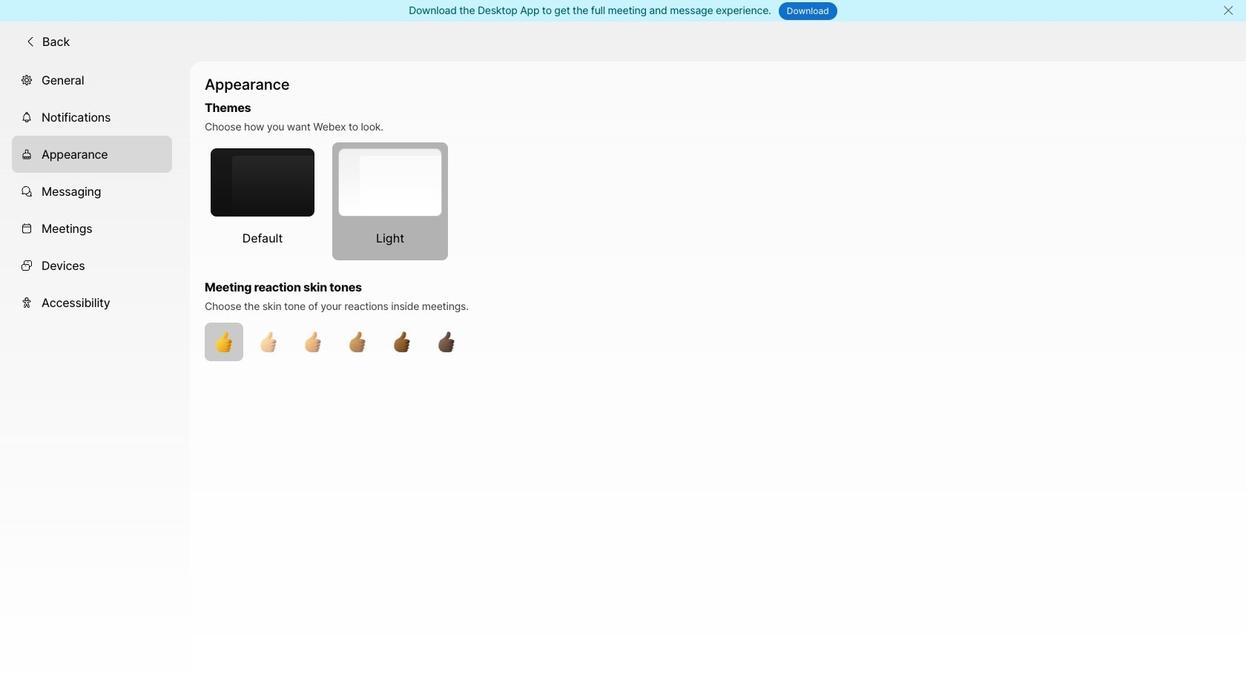Task type: describe. For each thing, give the bounding box(es) containing it.
cancel_16 image
[[1223, 4, 1234, 16]]

messaging tab
[[12, 173, 172, 210]]

meetings tab
[[12, 210, 172, 247]]

devices tab
[[12, 247, 172, 284]]

accessibility tab
[[12, 284, 172, 321]]



Task type: vqa. For each thing, say whether or not it's contained in the screenshot.
Devices tab
yes



Task type: locate. For each thing, give the bounding box(es) containing it.
skin tone picker toolbar
[[205, 323, 1017, 361]]

appearance tab
[[12, 135, 172, 173]]

settings navigation
[[0, 61, 190, 689]]

general tab
[[12, 61, 172, 98]]

notifications tab
[[12, 98, 172, 135]]



